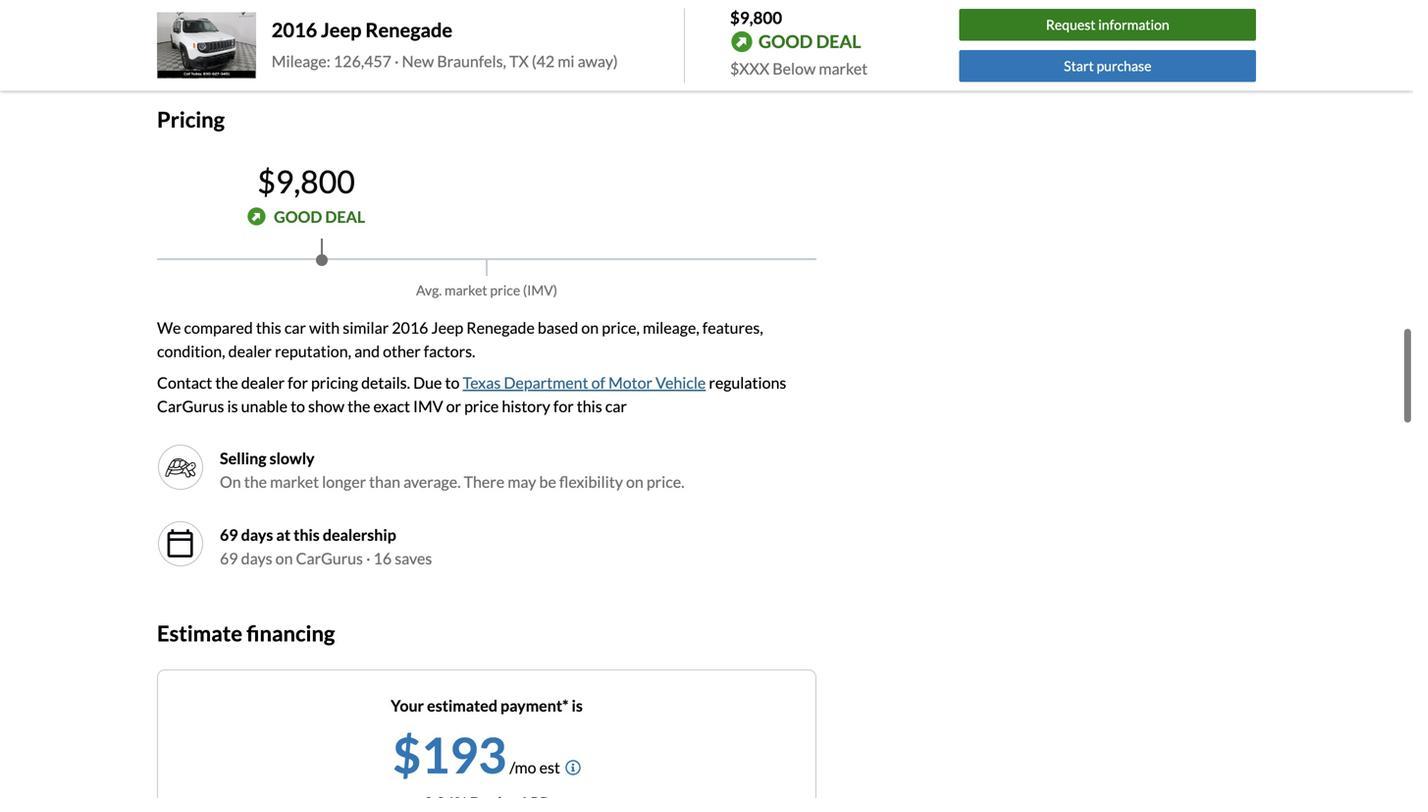 Task type: vqa. For each thing, say whether or not it's contained in the screenshot.
'cargurus' to the bottom
yes



Task type: describe. For each thing, give the bounding box(es) containing it.
info circle image
[[565, 760, 581, 776]]

0 horizontal spatial for
[[288, 373, 308, 392]]

2016 jeep renegade mileage: 126,457 · new braunfels, tx (42 mi away)
[[272, 18, 618, 71]]

your
[[391, 696, 424, 715]]

(imv)
[[523, 282, 558, 298]]

department
[[504, 373, 589, 392]]

renegade inside 2016 jeep renegade mileage: 126,457 · new braunfels, tx (42 mi away)
[[366, 18, 453, 42]]

deal
[[817, 31, 862, 52]]

cargurus inside 69 days at this dealership 69 days on cargurus · 16 saves
[[296, 549, 363, 568]]

estimate financing
[[157, 620, 335, 646]]

16
[[374, 549, 392, 568]]

at
[[276, 525, 291, 544]]

start purchase button
[[960, 50, 1257, 82]]

with
[[309, 318, 340, 337]]

away)
[[578, 51, 618, 71]]

price inside regulations cargurus is unable to show the exact imv or price history for this car
[[465, 396, 499, 416]]

for inside regulations cargurus is unable to show the exact imv or price history for this car
[[554, 396, 574, 416]]

renegade inside we compared this car with similar 2016 jeep renegade based on price, mileage, features, condition, dealer reputation, and other factors.
[[467, 318, 535, 337]]

mileage,
[[643, 318, 700, 337]]

on inside 69 days at this dealership 69 days on cargurus · 16 saves
[[276, 549, 293, 568]]

good deal image
[[247, 207, 266, 226]]

average.
[[404, 472, 461, 491]]

on right 20%
[[226, 38, 243, 57]]

due
[[413, 373, 442, 392]]

regulations
[[709, 373, 787, 392]]

slowly
[[270, 448, 315, 468]]

vehicle
[[378, 38, 426, 57]]

good deal
[[274, 207, 365, 226]]

request
[[1047, 16, 1096, 33]]

estimate
[[157, 620, 243, 646]]

the left full
[[246, 38, 269, 57]]

car inside regulations cargurus is unable to show the exact imv or price history for this car
[[606, 396, 627, 416]]

2016 inside we compared this car with similar 2016 jeep renegade based on price, mileage, features, condition, dealer reputation, and other factors.
[[392, 318, 428, 337]]

payment*
[[501, 696, 569, 715]]

this inside we compared this car with similar 2016 jeep renegade based on price, mileage, features, condition, dealer reputation, and other factors.
[[256, 318, 282, 337]]

1 horizontal spatial is
[[572, 696, 583, 715]]

we
[[157, 318, 181, 337]]

mi
[[558, 51, 575, 71]]

unable
[[241, 396, 288, 416]]

0 vertical spatial to
[[445, 373, 460, 392]]

new
[[402, 51, 434, 71]]

on inside 'selling slowly on the market longer than average. there may be flexibility on price.'
[[626, 472, 644, 491]]

est
[[540, 758, 561, 777]]

due to texas department of motor vehicle
[[413, 373, 706, 392]]

texas
[[463, 373, 501, 392]]

the right 'contact'
[[215, 373, 238, 392]]

show
[[308, 396, 345, 416]]

selling
[[220, 448, 267, 468]]

or
[[446, 396, 461, 416]]

braunfels,
[[437, 51, 507, 71]]

vehicle
[[656, 373, 706, 392]]

save 20% on the full autocheck vehicle history report
[[157, 38, 525, 57]]

the inside regulations cargurus is unable to show the exact imv or price history for this car
[[348, 396, 371, 416]]

2016 jeep renegade image
[[157, 12, 256, 79]]

based
[[538, 318, 579, 337]]

20%
[[192, 38, 223, 57]]

than
[[369, 472, 401, 491]]

126,457
[[334, 51, 392, 71]]

is inside regulations cargurus is unable to show the exact imv or price history for this car
[[227, 396, 238, 416]]

· inside 2016 jeep renegade mileage: 126,457 · new braunfels, tx (42 mi away)
[[395, 51, 399, 71]]

this inside regulations cargurus is unable to show the exact imv or price history for this car
[[577, 396, 603, 416]]

· inside 69 days at this dealership 69 days on cargurus · 16 saves
[[366, 549, 371, 568]]

reputation,
[[275, 341, 351, 361]]

deal
[[325, 207, 365, 226]]

save
[[157, 38, 189, 57]]

autocheck
[[297, 38, 375, 57]]

there
[[464, 472, 505, 491]]

tx
[[510, 51, 529, 71]]

condition,
[[157, 341, 225, 361]]

start purchase
[[1064, 57, 1152, 74]]

regulations cargurus is unable to show the exact imv or price history for this car
[[157, 373, 787, 416]]

of
[[592, 373, 606, 392]]

to inside regulations cargurus is unable to show the exact imv or price history for this car
[[291, 396, 305, 416]]

1 vertical spatial dealer
[[241, 373, 285, 392]]

2 days from the top
[[241, 549, 273, 568]]

compared
[[184, 318, 253, 337]]

2016 inside 2016 jeep renegade mileage: 126,457 · new braunfels, tx (42 mi away)
[[272, 18, 317, 42]]

$9,800 for good deal
[[258, 162, 355, 200]]

texas department of motor vehicle link
[[463, 373, 706, 392]]

imv
[[413, 396, 443, 416]]

car inside we compared this car with similar 2016 jeep renegade based on price, mileage, features, condition, dealer reputation, and other factors.
[[285, 318, 306, 337]]

/mo
[[510, 758, 537, 777]]

pricing
[[311, 373, 358, 392]]

factors.
[[424, 341, 476, 361]]

$xxx
[[731, 59, 770, 78]]



Task type: locate. For each thing, give the bounding box(es) containing it.
2 horizontal spatial market
[[819, 59, 868, 78]]

is left "unable"
[[227, 396, 238, 416]]

dealer up "unable"
[[241, 373, 285, 392]]

dealer down compared
[[228, 341, 272, 361]]

1 vertical spatial car
[[606, 396, 627, 416]]

on down at
[[276, 549, 293, 568]]

features,
[[703, 318, 764, 337]]

flexibility
[[560, 472, 623, 491]]

0 horizontal spatial $9,800
[[258, 162, 355, 200]]

to
[[445, 373, 460, 392], [291, 396, 305, 416]]

0 horizontal spatial ·
[[366, 549, 371, 568]]

0 vertical spatial renegade
[[366, 18, 453, 42]]

we compared this car with similar 2016 jeep renegade based on price, mileage, features, condition, dealer reputation, and other factors.
[[157, 318, 764, 361]]

price left the (imv)
[[490, 282, 521, 298]]

1 horizontal spatial for
[[554, 396, 574, 416]]

avg.
[[416, 282, 442, 298]]

dealer
[[228, 341, 272, 361], [241, 373, 285, 392]]

purchase
[[1097, 57, 1152, 74]]

1 horizontal spatial renegade
[[467, 318, 535, 337]]

market inside 'selling slowly on the market longer than average. there may be flexibility on price.'
[[270, 472, 319, 491]]

days left at
[[241, 525, 273, 544]]

1 horizontal spatial to
[[445, 373, 460, 392]]

below
[[773, 59, 816, 78]]

this right at
[[294, 525, 320, 544]]

1 horizontal spatial market
[[445, 282, 488, 298]]

0 vertical spatial cargurus
[[157, 396, 224, 416]]

(42
[[532, 51, 555, 71]]

2 horizontal spatial this
[[577, 396, 603, 416]]

good deal
[[759, 31, 862, 52]]

1 vertical spatial to
[[291, 396, 305, 416]]

0 horizontal spatial history
[[429, 38, 478, 57]]

0 vertical spatial 2016
[[272, 18, 317, 42]]

1 vertical spatial $9,800
[[258, 162, 355, 200]]

is right payment*
[[572, 696, 583, 715]]

0 vertical spatial market
[[819, 59, 868, 78]]

exact
[[374, 396, 410, 416]]

1 days from the top
[[241, 525, 273, 544]]

0 horizontal spatial to
[[291, 396, 305, 416]]

good
[[759, 31, 813, 52]]

$9,800 up good on the top of page
[[258, 162, 355, 200]]

0 horizontal spatial this
[[256, 318, 282, 337]]

0 horizontal spatial market
[[270, 472, 319, 491]]

full
[[272, 38, 294, 57]]

saves
[[395, 549, 432, 568]]

start
[[1064, 57, 1095, 74]]

car
[[285, 318, 306, 337], [606, 396, 627, 416]]

this down texas department of motor vehicle link
[[577, 396, 603, 416]]

on left price, at top
[[582, 318, 599, 337]]

0 horizontal spatial renegade
[[366, 18, 453, 42]]

1 horizontal spatial this
[[294, 525, 320, 544]]

contact the dealer for pricing details.
[[157, 373, 410, 392]]

may
[[508, 472, 537, 491]]

0 horizontal spatial 2016
[[272, 18, 317, 42]]

1 69 from the top
[[220, 525, 238, 544]]

0 vertical spatial days
[[241, 525, 273, 544]]

0 vertical spatial car
[[285, 318, 306, 337]]

car down motor
[[606, 396, 627, 416]]

1 horizontal spatial history
[[502, 396, 551, 416]]

dealer inside we compared this car with similar 2016 jeep renegade based on price, mileage, features, condition, dealer reputation, and other factors.
[[228, 341, 272, 361]]

days
[[241, 525, 273, 544], [241, 549, 273, 568]]

market
[[819, 59, 868, 78], [445, 282, 488, 298], [270, 472, 319, 491]]

selling slowly on the market longer than average. there may be flexibility on price.
[[220, 448, 685, 491]]

save 20% on the full autocheck vehicle history report image
[[529, 40, 548, 59]]

jeep inside 2016 jeep renegade mileage: 126,457 · new braunfels, tx (42 mi away)
[[321, 18, 362, 42]]

1 vertical spatial price
[[465, 396, 499, 416]]

renegade down the avg. market price (imv)
[[467, 318, 535, 337]]

0 vertical spatial 69
[[220, 525, 238, 544]]

2016
[[272, 18, 317, 42], [392, 318, 428, 337]]

0 vertical spatial dealer
[[228, 341, 272, 361]]

jeep up factors. on the top
[[432, 318, 464, 337]]

69
[[220, 525, 238, 544], [220, 549, 238, 568]]

1 vertical spatial this
[[577, 396, 603, 416]]

0 vertical spatial this
[[256, 318, 282, 337]]

1 vertical spatial days
[[241, 549, 273, 568]]

history inside regulations cargurus is unable to show the exact imv or price history for this car
[[502, 396, 551, 416]]

details.
[[361, 373, 410, 392]]

0 vertical spatial $9,800
[[731, 7, 783, 27]]

0 vertical spatial ·
[[395, 51, 399, 71]]

estimated
[[427, 696, 498, 715]]

1 vertical spatial history
[[502, 396, 551, 416]]

information
[[1099, 16, 1170, 33]]

the
[[246, 38, 269, 57], [215, 373, 238, 392], [348, 396, 371, 416], [244, 472, 267, 491]]

financing
[[247, 620, 335, 646]]

0 vertical spatial history
[[429, 38, 478, 57]]

cargurus down dealership
[[296, 549, 363, 568]]

on
[[226, 38, 243, 57], [582, 318, 599, 337], [626, 472, 644, 491], [276, 549, 293, 568]]

price.
[[647, 472, 685, 491]]

price down texas at the left
[[465, 396, 499, 416]]

and
[[355, 341, 380, 361]]

on left price. in the left bottom of the page
[[626, 472, 644, 491]]

days up estimate financing
[[241, 549, 273, 568]]

69 days at this dealership image
[[157, 520, 204, 567], [165, 528, 196, 559]]

report
[[481, 38, 525, 57]]

avg. market price (imv)
[[416, 282, 558, 298]]

request information button
[[960, 9, 1257, 41]]

other
[[383, 341, 421, 361]]

$193
[[393, 725, 507, 784]]

the right "on"
[[244, 472, 267, 491]]

on inside we compared this car with similar 2016 jeep renegade based on price, mileage, features, condition, dealer reputation, and other factors.
[[582, 318, 599, 337]]

$193 /mo est
[[393, 725, 561, 784]]

1 vertical spatial cargurus
[[296, 549, 363, 568]]

1 horizontal spatial $9,800
[[731, 7, 783, 27]]

mileage:
[[272, 51, 331, 71]]

1 horizontal spatial car
[[606, 396, 627, 416]]

1 horizontal spatial ·
[[395, 51, 399, 71]]

1 vertical spatial ·
[[366, 549, 371, 568]]

1 vertical spatial 69
[[220, 549, 238, 568]]

1 vertical spatial 2016
[[392, 318, 428, 337]]

· left 16
[[366, 549, 371, 568]]

renegade
[[366, 18, 453, 42], [467, 318, 535, 337]]

jeep up 126,457
[[321, 18, 362, 42]]

market down the slowly
[[270, 472, 319, 491]]

market down deal on the right top of page
[[819, 59, 868, 78]]

cargurus down 'contact'
[[157, 396, 224, 416]]

69 days at this dealership 69 days on cargurus · 16 saves
[[220, 525, 432, 568]]

1 vertical spatial is
[[572, 696, 583, 715]]

pricing
[[157, 106, 225, 132]]

0 vertical spatial is
[[227, 396, 238, 416]]

for down the due to texas department of motor vehicle
[[554, 396, 574, 416]]

1 vertical spatial renegade
[[467, 318, 535, 337]]

2 vertical spatial market
[[270, 472, 319, 491]]

1 vertical spatial for
[[554, 396, 574, 416]]

selling slowly image
[[157, 444, 204, 491], [165, 451, 196, 483]]

car left the with
[[285, 318, 306, 337]]

contact
[[157, 373, 212, 392]]

good
[[274, 207, 322, 226]]

the inside 'selling slowly on the market longer than average. there may be flexibility on price.'
[[244, 472, 267, 491]]

$9,800 for $xxx
[[731, 7, 783, 27]]

0 vertical spatial price
[[490, 282, 521, 298]]

history left report
[[429, 38, 478, 57]]

$xxx below market
[[731, 59, 868, 78]]

2 69 from the top
[[220, 549, 238, 568]]

0 vertical spatial for
[[288, 373, 308, 392]]

be
[[540, 472, 557, 491]]

motor
[[609, 373, 653, 392]]

history down department
[[502, 396, 551, 416]]

this right compared
[[256, 318, 282, 337]]

0 horizontal spatial jeep
[[321, 18, 362, 42]]

1 horizontal spatial cargurus
[[296, 549, 363, 568]]

longer
[[322, 472, 366, 491]]

0 horizontal spatial cargurus
[[157, 396, 224, 416]]

history
[[429, 38, 478, 57], [502, 396, 551, 416]]

2016 up other
[[392, 318, 428, 337]]

· left new
[[395, 51, 399, 71]]

cargurus inside regulations cargurus is unable to show the exact imv or price history for this car
[[157, 396, 224, 416]]

request information
[[1047, 16, 1170, 33]]

save 20% on the full autocheck vehicle history report link
[[157, 38, 548, 59]]

on
[[220, 472, 241, 491]]

the right show
[[348, 396, 371, 416]]

similar
[[343, 318, 389, 337]]

to up or
[[445, 373, 460, 392]]

0 vertical spatial jeep
[[321, 18, 362, 42]]

your estimated payment* is
[[391, 696, 583, 715]]

0 horizontal spatial car
[[285, 318, 306, 337]]

$9,800
[[731, 7, 783, 27], [258, 162, 355, 200]]

$9,800 up good
[[731, 7, 783, 27]]

1 horizontal spatial jeep
[[432, 318, 464, 337]]

price
[[490, 282, 521, 298], [465, 396, 499, 416]]

renegade up new
[[366, 18, 453, 42]]

market right avg.
[[445, 282, 488, 298]]

this inside 69 days at this dealership 69 days on cargurus · 16 saves
[[294, 525, 320, 544]]

cargurus
[[157, 396, 224, 416], [296, 549, 363, 568]]

2016 up mileage:
[[272, 18, 317, 42]]

to down contact the dealer for pricing details.
[[291, 396, 305, 416]]

1 vertical spatial jeep
[[432, 318, 464, 337]]

price,
[[602, 318, 640, 337]]

2 vertical spatial this
[[294, 525, 320, 544]]

1 horizontal spatial 2016
[[392, 318, 428, 337]]

jeep
[[321, 18, 362, 42], [432, 318, 464, 337]]

0 horizontal spatial is
[[227, 396, 238, 416]]

for down reputation,
[[288, 373, 308, 392]]

jeep inside we compared this car with similar 2016 jeep renegade based on price, mileage, features, condition, dealer reputation, and other factors.
[[432, 318, 464, 337]]

dealership
[[323, 525, 396, 544]]

1 vertical spatial market
[[445, 282, 488, 298]]



